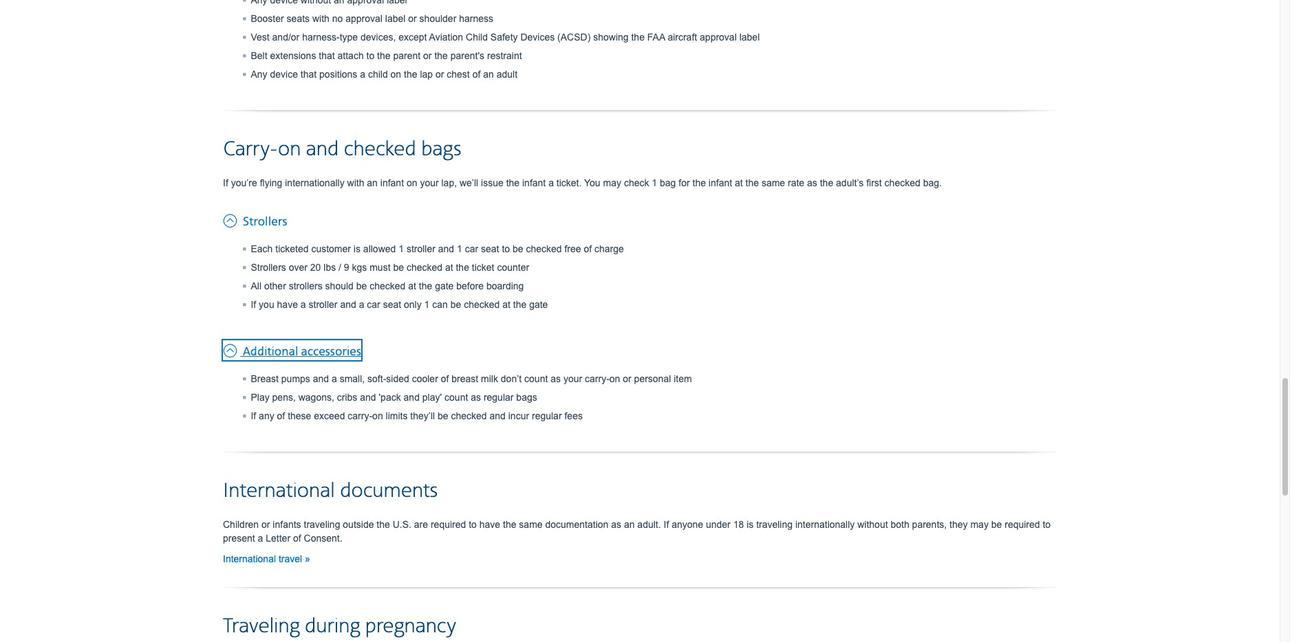 Task type: describe. For each thing, give the bounding box(es) containing it.
(acsd)
[[558, 31, 591, 42]]

1 vertical spatial label
[[740, 31, 760, 42]]

outside
[[343, 519, 374, 530]]

exceed
[[314, 411, 345, 422]]

both
[[891, 519, 910, 530]]

0 vertical spatial is
[[354, 243, 361, 254]]

sided
[[386, 374, 409, 385]]

children
[[223, 519, 259, 530]]

1 vertical spatial regular
[[532, 411, 562, 422]]

any
[[259, 411, 274, 422]]

counter
[[497, 262, 529, 273]]

1 vertical spatial car
[[367, 299, 380, 310]]

an inside children or infants traveling outside the u.s. are required to have the same documentation as an adult. if anyone under 18 is traveling internationally without both parents, they may be required to present a letter of consent.
[[624, 519, 635, 530]]

cooler
[[412, 374, 438, 385]]

be up counter
[[513, 243, 523, 254]]

9
[[344, 262, 349, 273]]

if any of these exceed carry-on limits they'll be checked and incur regular fees
[[251, 411, 583, 422]]

as right rate
[[807, 177, 818, 188]]

0 vertical spatial same
[[762, 177, 785, 188]]

a left small,
[[332, 374, 337, 385]]

of right chest
[[473, 69, 481, 80]]

2 required from the left
[[1005, 519, 1040, 530]]

international travel link
[[223, 554, 310, 565]]

check
[[624, 177, 649, 188]]

over
[[289, 262, 308, 273]]

3 infant from the left
[[709, 177, 732, 188]]

free
[[565, 243, 581, 254]]

issue
[[481, 177, 504, 188]]

safety
[[491, 31, 518, 42]]

1 horizontal spatial approval
[[700, 31, 737, 42]]

you
[[259, 299, 274, 310]]

parent's
[[451, 50, 485, 61]]

can
[[432, 299, 448, 310]]

the up any device that positions a child on the lap or chest of an adult
[[377, 50, 391, 61]]

milk
[[481, 374, 498, 385]]

the up before at the top left of the page
[[456, 262, 469, 273]]

strollers for strollers over 20 lbs / 9 kgs must be checked at the ticket counter
[[251, 262, 286, 273]]

only
[[404, 299, 422, 310]]

restraint
[[487, 50, 522, 61]]

belt extensions that attach to the parent or the parent's restraint
[[251, 50, 522, 61]]

if for if any of these exceed carry-on limits they'll be checked and incur regular fees
[[251, 411, 256, 422]]

breast
[[251, 374, 279, 385]]

rate
[[788, 177, 805, 188]]

harness
[[459, 13, 493, 24]]

first
[[867, 177, 882, 188]]

strollers over 20 lbs / 9 kgs must be checked at the ticket counter
[[251, 262, 529, 273]]

1 up before at the top left of the page
[[457, 243, 462, 254]]

carry-on and checked bags
[[223, 137, 462, 162]]

1 horizontal spatial your
[[564, 374, 582, 385]]

ticketed
[[275, 243, 309, 254]]

small,
[[340, 374, 365, 385]]

belt
[[251, 50, 267, 61]]

additional
[[243, 345, 298, 360]]

play pens, wagons, cribs and 'pack and play' count as regular bags
[[251, 392, 537, 403]]

aircraft
[[668, 31, 697, 42]]

kgs
[[352, 262, 367, 273]]

1 horizontal spatial with
[[347, 177, 364, 188]]

strollers link
[[223, 210, 287, 230]]

0 vertical spatial have
[[277, 299, 298, 310]]

2 traveling from the left
[[756, 519, 793, 530]]

of inside children or infants traveling outside the u.s. are required to have the same documentation as an adult. if anyone under 18 is traveling internationally without both parents, they may be required to present a letter of consent.
[[293, 533, 301, 544]]

internationally inside children or infants traveling outside the u.s. are required to have the same documentation as an adult. if anyone under 18 is traveling internationally without both parents, they may be required to present a letter of consent.
[[796, 519, 855, 530]]

the left adult's on the top of page
[[820, 177, 834, 188]]

if for if you have a stroller and a car seat only 1 can be checked at the gate
[[251, 299, 256, 310]]

as down "breast pumps and a small, soft-sided cooler of breast milk don't count as your carry-on or personal item" on the bottom
[[471, 392, 481, 403]]

devices,
[[361, 31, 396, 42]]

play
[[251, 392, 270, 403]]

child
[[466, 31, 488, 42]]

of right cooler
[[441, 374, 449, 385]]

on left lap,
[[407, 177, 417, 188]]

they'll
[[410, 411, 435, 422]]

have inside children or infants traveling outside the u.s. are required to have the same documentation as an adult. if anyone under 18 is traveling internationally without both parents, they may be required to present a letter of consent.
[[480, 519, 500, 530]]

lap,
[[442, 177, 457, 188]]

pumps
[[281, 374, 310, 385]]

consent.
[[304, 533, 342, 544]]

be right they'll
[[438, 411, 448, 422]]

strollers
[[289, 281, 323, 292]]

type
[[340, 31, 358, 42]]

incur
[[508, 411, 529, 422]]

the down boarding
[[513, 299, 527, 310]]

at up 'only'
[[408, 281, 416, 292]]

may inside children or infants traveling outside the u.s. are required to have the same documentation as an adult. if anyone under 18 is traveling internationally without both parents, they may be required to present a letter of consent.
[[971, 519, 989, 530]]

as right don't
[[551, 374, 561, 385]]

vest and/or harness-type devices, except aviation child safety devices (acsd) showing the faa aircraft approval label
[[251, 31, 760, 42]]

0 horizontal spatial with
[[312, 13, 330, 24]]

except
[[399, 31, 427, 42]]

parent
[[393, 50, 421, 61]]

harness-
[[302, 31, 340, 42]]

at right for
[[735, 177, 743, 188]]

1 vertical spatial bags
[[516, 392, 537, 403]]

a left ticket.
[[549, 177, 554, 188]]

the left the faa
[[631, 31, 645, 42]]

on left the personal
[[610, 374, 620, 385]]

the right for
[[693, 177, 706, 188]]

booster
[[251, 13, 284, 24]]

0 vertical spatial seat
[[481, 243, 499, 254]]

if for if you're flying internationally with an infant on your lap, we'll issue the infant a ticket. you may check 1 bag for the infant at the same rate as the adult's first checked bag.
[[223, 177, 228, 188]]

traveling during pregnancy
[[223, 614, 456, 640]]

1 required from the left
[[431, 519, 466, 530]]

during
[[305, 614, 360, 640]]

u.s.
[[393, 519, 412, 530]]

vest
[[251, 31, 270, 42]]

bag
[[660, 177, 676, 188]]

parents,
[[912, 519, 947, 530]]

1 traveling from the left
[[304, 519, 340, 530]]

ticket.
[[557, 177, 582, 188]]

chest
[[447, 69, 470, 80]]

1 horizontal spatial car
[[465, 243, 478, 254]]

devices
[[521, 31, 555, 42]]

without
[[858, 519, 888, 530]]

each
[[251, 243, 273, 254]]

at down boarding
[[503, 299, 511, 310]]

they
[[950, 519, 968, 530]]

or up the lap
[[423, 50, 432, 61]]

aviation
[[429, 31, 463, 42]]

on up flying
[[278, 137, 301, 162]]

0 vertical spatial bags
[[421, 137, 462, 162]]

extensions
[[270, 50, 316, 61]]

for
[[679, 177, 690, 188]]

0 vertical spatial internationally
[[285, 177, 345, 188]]

cribs
[[337, 392, 357, 403]]

the right issue
[[506, 177, 520, 188]]

a down all other strollers should be checked at the gate before boarding
[[359, 299, 364, 310]]



Task type: locate. For each thing, give the bounding box(es) containing it.
1 horizontal spatial stroller
[[407, 243, 436, 254]]

of right free
[[584, 243, 592, 254]]

boarding
[[487, 281, 524, 292]]

with left no
[[312, 13, 330, 24]]

strollers up other
[[251, 262, 286, 273]]

0 horizontal spatial may
[[603, 177, 622, 188]]

0 horizontal spatial bags
[[421, 137, 462, 162]]

2 horizontal spatial infant
[[709, 177, 732, 188]]

an
[[483, 69, 494, 80], [367, 177, 378, 188], [624, 519, 635, 530]]

your up fees at the left of page
[[564, 374, 582, 385]]

bag.
[[923, 177, 942, 188]]

large image
[[223, 210, 240, 229]]

1 vertical spatial that
[[301, 69, 317, 80]]

must
[[370, 262, 391, 273]]

attach
[[338, 50, 364, 61]]

1 horizontal spatial have
[[480, 519, 500, 530]]

2 vertical spatial an
[[624, 519, 635, 530]]

0 horizontal spatial required
[[431, 519, 466, 530]]

may right you
[[603, 177, 622, 188]]

stroller up the strollers over 20 lbs / 9 kgs must be checked at the ticket counter
[[407, 243, 436, 254]]

international down present
[[223, 554, 276, 565]]

1 vertical spatial may
[[971, 519, 989, 530]]

is inside children or infants traveling outside the u.s. are required to have the same documentation as an adult. if anyone under 18 is traveling internationally without both parents, they may be required to present a letter of consent.
[[747, 519, 754, 530]]

0 horizontal spatial that
[[301, 69, 317, 80]]

or right the lap
[[436, 69, 444, 80]]

at
[[735, 177, 743, 188], [445, 262, 453, 273], [408, 281, 416, 292], [503, 299, 511, 310]]

infant
[[380, 177, 404, 188], [522, 177, 546, 188], [709, 177, 732, 188]]

adult
[[497, 69, 518, 80]]

1 horizontal spatial that
[[319, 50, 335, 61]]

if left you
[[251, 299, 256, 310]]

infant left ticket.
[[522, 177, 546, 188]]

item
[[674, 374, 692, 385]]

that for extensions
[[319, 50, 335, 61]]

be down kgs
[[356, 281, 367, 292]]

that down extensions
[[301, 69, 317, 80]]

1 vertical spatial your
[[564, 374, 582, 385]]

showing
[[593, 31, 629, 42]]

1 vertical spatial have
[[480, 519, 500, 530]]

0 horizontal spatial an
[[367, 177, 378, 188]]

1 vertical spatial internationally
[[796, 519, 855, 530]]

all
[[251, 281, 262, 292]]

soft-
[[368, 374, 386, 385]]

be right they
[[992, 519, 1002, 530]]

if inside children or infants traveling outside the u.s. are required to have the same documentation as an adult. if anyone under 18 is traveling internationally without both parents, they may be required to present a letter of consent.
[[664, 519, 669, 530]]

1 vertical spatial approval
[[700, 31, 737, 42]]

0 horizontal spatial car
[[367, 299, 380, 310]]

0 vertical spatial regular
[[484, 392, 514, 403]]

1 right the 'allowed'
[[399, 243, 404, 254]]

anyone
[[672, 519, 703, 530]]

1 vertical spatial stroller
[[309, 299, 338, 310]]

0 horizontal spatial internationally
[[285, 177, 345, 188]]

0 vertical spatial approval
[[346, 13, 383, 24]]

as
[[807, 177, 818, 188], [551, 374, 561, 385], [471, 392, 481, 403], [611, 519, 622, 530]]

20
[[310, 262, 321, 273]]

0 vertical spatial your
[[420, 177, 439, 188]]

device
[[270, 69, 298, 80]]

or up except
[[408, 13, 417, 24]]

seat up ticket on the left top
[[481, 243, 499, 254]]

international up infants
[[223, 479, 335, 504]]

internationally left without
[[796, 519, 855, 530]]

be inside children or infants traveling outside the u.s. are required to have the same documentation as an adult. if anyone under 18 is traveling internationally without both parents, they may be required to present a letter of consent.
[[992, 519, 1002, 530]]

1 vertical spatial an
[[367, 177, 378, 188]]

infant right for
[[709, 177, 732, 188]]

is right 18
[[747, 519, 754, 530]]

adult's
[[836, 177, 864, 188]]

0 horizontal spatial seat
[[383, 299, 401, 310]]

required right they
[[1005, 519, 1040, 530]]

strollers up each
[[243, 215, 287, 230]]

stroller down should
[[309, 299, 338, 310]]

1 horizontal spatial may
[[971, 519, 989, 530]]

flying
[[260, 177, 282, 188]]

breast pumps and a small, soft-sided cooler of breast milk don't count as your carry-on or personal item
[[251, 374, 692, 385]]

approval
[[346, 13, 383, 24], [700, 31, 737, 42]]

0 horizontal spatial same
[[519, 519, 543, 530]]

0 vertical spatial stroller
[[407, 243, 436, 254]]

we'll
[[460, 177, 478, 188]]

if you have a stroller and a car seat only 1 can be checked at the gate
[[251, 299, 548, 310]]

lbs
[[324, 262, 336, 273]]

the left 'documentation'
[[503, 519, 517, 530]]

same left rate
[[762, 177, 785, 188]]

of down infants
[[293, 533, 301, 544]]

additional accessories link
[[223, 340, 361, 360]]

or
[[408, 13, 417, 24], [423, 50, 432, 61], [436, 69, 444, 80], [623, 374, 632, 385], [262, 519, 270, 530]]

on right child
[[391, 69, 401, 80]]

0 horizontal spatial gate
[[435, 281, 454, 292]]

or up the letter
[[262, 519, 270, 530]]

and/or
[[272, 31, 300, 42]]

of
[[473, 69, 481, 80], [584, 243, 592, 254], [441, 374, 449, 385], [277, 411, 285, 422], [293, 533, 301, 544]]

of right any
[[277, 411, 285, 422]]

breast
[[452, 374, 478, 385]]

faa
[[648, 31, 665, 42]]

0 horizontal spatial infant
[[380, 177, 404, 188]]

0 vertical spatial with
[[312, 13, 330, 24]]

limits
[[386, 411, 408, 422]]

pens,
[[272, 392, 296, 403]]

1 horizontal spatial seat
[[481, 243, 499, 254]]

a left the letter
[[258, 533, 263, 544]]

same
[[762, 177, 785, 188], [519, 519, 543, 530]]

1 vertical spatial gate
[[529, 299, 548, 310]]

regular
[[484, 392, 514, 403], [532, 411, 562, 422]]

or inside children or infants traveling outside the u.s. are required to have the same documentation as an adult. if anyone under 18 is traveling internationally without both parents, they may be required to present a letter of consent.
[[262, 519, 270, 530]]

fees
[[565, 411, 583, 422]]

international for international travel
[[223, 554, 276, 565]]

be right can on the top left of page
[[451, 299, 461, 310]]

1 horizontal spatial label
[[740, 31, 760, 42]]

documents
[[340, 479, 438, 504]]

regular left fees at the left of page
[[532, 411, 562, 422]]

count
[[525, 374, 548, 385], [445, 392, 468, 403]]

0 vertical spatial carry-
[[585, 374, 610, 385]]

0 horizontal spatial count
[[445, 392, 468, 403]]

under
[[706, 519, 731, 530]]

is
[[354, 243, 361, 254], [747, 519, 754, 530]]

car down all other strollers should be checked at the gate before boarding
[[367, 299, 380, 310]]

1 left bag
[[652, 177, 657, 188]]

wagons,
[[299, 392, 334, 403]]

your left lap,
[[420, 177, 439, 188]]

1 horizontal spatial internationally
[[796, 519, 855, 530]]

an left the adult.
[[624, 519, 635, 530]]

traveling up consent.
[[304, 519, 340, 530]]

1 horizontal spatial required
[[1005, 519, 1040, 530]]

regular down milk
[[484, 392, 514, 403]]

0 vertical spatial label
[[385, 13, 406, 24]]

bags up incur
[[516, 392, 537, 403]]

the down 'aviation'
[[435, 50, 448, 61]]

you're
[[231, 177, 257, 188]]

1 horizontal spatial carry-
[[585, 374, 610, 385]]

0 horizontal spatial stroller
[[309, 299, 338, 310]]

car up ticket on the left top
[[465, 243, 478, 254]]

required right are
[[431, 519, 466, 530]]

gate
[[435, 281, 454, 292], [529, 299, 548, 310]]

1 vertical spatial strollers
[[251, 262, 286, 273]]

1 horizontal spatial is
[[747, 519, 754, 530]]

traveling right 18
[[756, 519, 793, 530]]

seat down all other strollers should be checked at the gate before boarding
[[383, 299, 401, 310]]

/
[[339, 262, 341, 273]]

1 horizontal spatial infant
[[522, 177, 546, 188]]

same left 'documentation'
[[519, 519, 543, 530]]

1 vertical spatial international
[[223, 554, 276, 565]]

0 vertical spatial international
[[223, 479, 335, 504]]

'pack
[[379, 392, 401, 403]]

all other strollers should be checked at the gate before boarding
[[251, 281, 524, 292]]

as inside children or infants traveling outside the u.s. are required to have the same documentation as an adult. if anyone under 18 is traveling internationally without both parents, they may be required to present a letter of consent.
[[611, 519, 622, 530]]

1 horizontal spatial an
[[483, 69, 494, 80]]

bags up lap,
[[421, 137, 462, 162]]

an down the carry-on and checked bags
[[367, 177, 378, 188]]

0 vertical spatial car
[[465, 243, 478, 254]]

is up kgs
[[354, 243, 361, 254]]

label up devices,
[[385, 13, 406, 24]]

count down 'breast'
[[445, 392, 468, 403]]

1 international from the top
[[223, 479, 335, 504]]

0 vertical spatial that
[[319, 50, 335, 61]]

1 vertical spatial with
[[347, 177, 364, 188]]

or left the personal
[[623, 374, 632, 385]]

any device that positions a child on the lap or chest of an adult
[[251, 69, 518, 80]]

seat
[[481, 243, 499, 254], [383, 299, 401, 310]]

0 vertical spatial count
[[525, 374, 548, 385]]

if left you're
[[223, 177, 228, 188]]

0 horizontal spatial your
[[420, 177, 439, 188]]

label
[[385, 13, 406, 24], [740, 31, 760, 42]]

2 horizontal spatial an
[[624, 519, 635, 530]]

don't
[[501, 374, 522, 385]]

children or infants traveling outside the u.s. are required to have the same documentation as an adult. if anyone under 18 is traveling internationally without both parents, they may be required to present a letter of consent.
[[223, 519, 1051, 544]]

large image
[[223, 340, 240, 359]]

at down each ticketed customer is allowed 1 stroller and 1 car seat to be checked free of charge
[[445, 262, 453, 273]]

1 vertical spatial is
[[747, 519, 754, 530]]

the left the lap
[[404, 69, 417, 80]]

the up 'only'
[[419, 281, 432, 292]]

1 horizontal spatial count
[[525, 374, 548, 385]]

1 horizontal spatial regular
[[532, 411, 562, 422]]

may
[[603, 177, 622, 188], [971, 519, 989, 530]]

approval right aircraft
[[700, 31, 737, 42]]

0 horizontal spatial carry-
[[348, 411, 372, 422]]

if left any
[[251, 411, 256, 422]]

your
[[420, 177, 439, 188], [564, 374, 582, 385]]

charge
[[595, 243, 624, 254]]

the left u.s.
[[377, 519, 390, 530]]

0 vertical spatial may
[[603, 177, 622, 188]]

an left adult
[[483, 69, 494, 80]]

1 vertical spatial count
[[445, 392, 468, 403]]

these
[[288, 411, 311, 422]]

1 horizontal spatial traveling
[[756, 519, 793, 530]]

should
[[325, 281, 354, 292]]

no
[[332, 13, 343, 24]]

be right must
[[393, 262, 404, 273]]

stroller
[[407, 243, 436, 254], [309, 299, 338, 310]]

0 vertical spatial gate
[[435, 281, 454, 292]]

0 horizontal spatial regular
[[484, 392, 514, 403]]

allowed
[[363, 243, 396, 254]]

internationally
[[285, 177, 345, 188], [796, 519, 855, 530]]

documentation
[[545, 519, 609, 530]]

may right they
[[971, 519, 989, 530]]

that for device
[[301, 69, 317, 80]]

with down the carry-on and checked bags
[[347, 177, 364, 188]]

0 horizontal spatial approval
[[346, 13, 383, 24]]

a inside children or infants traveling outside the u.s. are required to have the same documentation as an adult. if anyone under 18 is traveling internationally without both parents, they may be required to present a letter of consent.
[[258, 533, 263, 544]]

as left the adult.
[[611, 519, 622, 530]]

play'
[[422, 392, 442, 403]]

carry-
[[223, 137, 278, 162]]

0 horizontal spatial traveling
[[304, 519, 340, 530]]

1 infant from the left
[[380, 177, 404, 188]]

pregnancy
[[365, 614, 456, 640]]

1 horizontal spatial gate
[[529, 299, 548, 310]]

1 vertical spatial seat
[[383, 299, 401, 310]]

0 vertical spatial an
[[483, 69, 494, 80]]

1 vertical spatial carry-
[[348, 411, 372, 422]]

1 horizontal spatial bags
[[516, 392, 537, 403]]

carry- down cribs
[[348, 411, 372, 422]]

personal
[[634, 374, 671, 385]]

1 horizontal spatial same
[[762, 177, 785, 188]]

ticket
[[472, 262, 495, 273]]

count right don't
[[525, 374, 548, 385]]

that down harness-
[[319, 50, 335, 61]]

approval up devices,
[[346, 13, 383, 24]]

2 infant from the left
[[522, 177, 546, 188]]

strollers for strollers
[[243, 215, 287, 230]]

car
[[465, 243, 478, 254], [367, 299, 380, 310]]

lap
[[420, 69, 433, 80]]

2 international from the top
[[223, 554, 276, 565]]

1 vertical spatial same
[[519, 519, 543, 530]]

0 horizontal spatial label
[[385, 13, 406, 24]]

on left "limits"
[[372, 411, 383, 422]]

label right aircraft
[[740, 31, 760, 42]]

if right the adult.
[[664, 519, 669, 530]]

a down strollers
[[301, 299, 306, 310]]

letter
[[266, 533, 290, 544]]

same inside children or infants traveling outside the u.s. are required to have the same documentation as an adult. if anyone under 18 is traveling internationally without both parents, they may be required to present a letter of consent.
[[519, 519, 543, 530]]

international for international documents
[[223, 479, 335, 504]]

that
[[319, 50, 335, 61], [301, 69, 317, 80]]

shoulder
[[420, 13, 457, 24]]

1 left can on the top left of page
[[424, 299, 430, 310]]

the left rate
[[746, 177, 759, 188]]

0 vertical spatial strollers
[[243, 215, 287, 230]]

positions
[[319, 69, 357, 80]]

infant left lap,
[[380, 177, 404, 188]]

each ticketed customer is allowed 1 stroller and 1 car seat to be checked free of charge
[[251, 243, 624, 254]]

accessories
[[301, 345, 361, 360]]

0 horizontal spatial have
[[277, 299, 298, 310]]

a left child
[[360, 69, 365, 80]]

0 horizontal spatial is
[[354, 243, 361, 254]]

if
[[223, 177, 228, 188], [251, 299, 256, 310], [251, 411, 256, 422], [664, 519, 669, 530]]



Task type: vqa. For each thing, say whether or not it's contained in the screenshot.
the left count
yes



